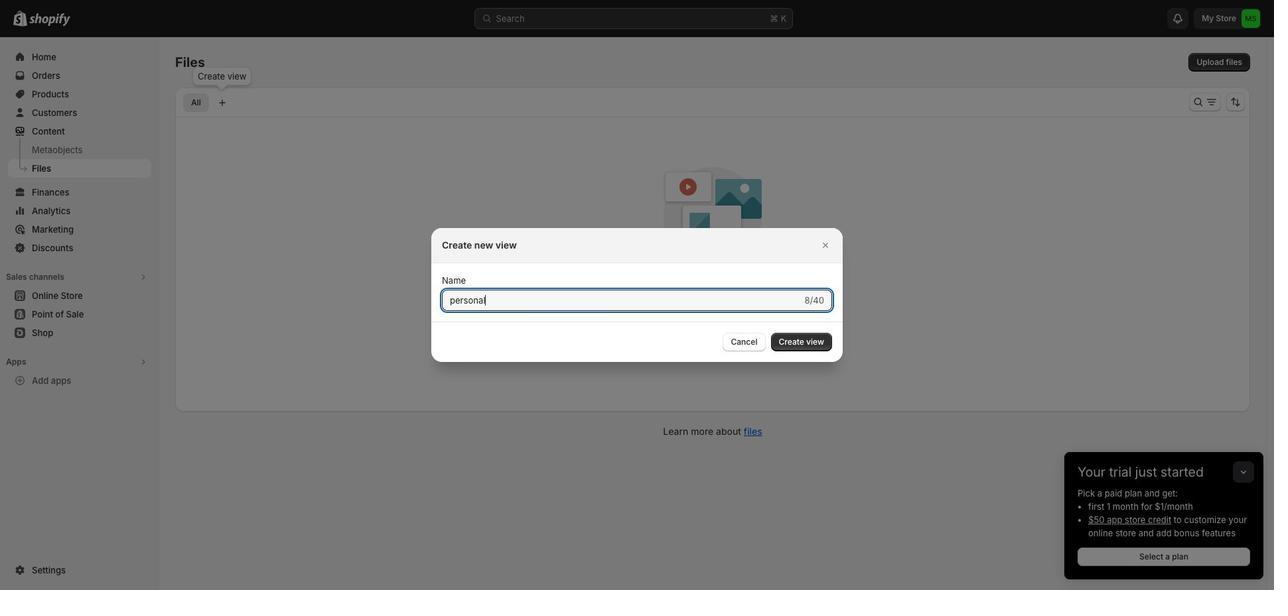 Task type: vqa. For each thing, say whether or not it's contained in the screenshot.
'Shopify' IMAGE
yes



Task type: locate. For each thing, give the bounding box(es) containing it.
dialog
[[0, 228, 1275, 363]]

shopify image
[[29, 13, 70, 27]]

None text field
[[442, 290, 802, 311]]



